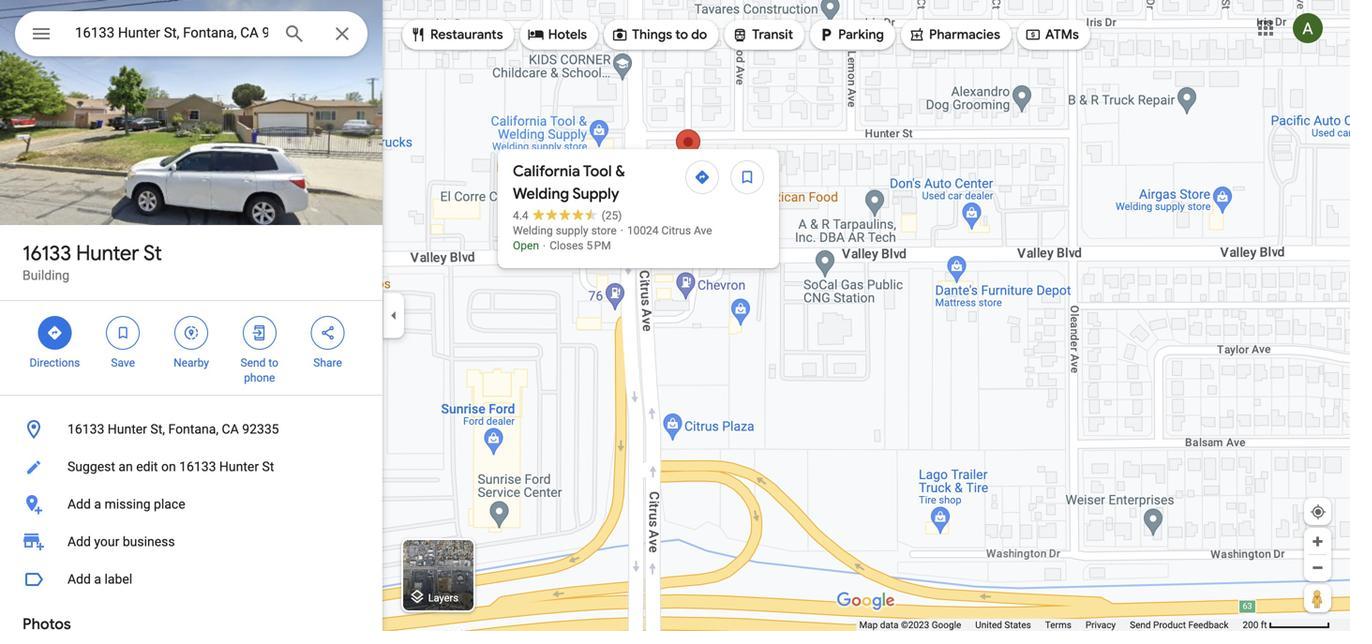 Task type: describe. For each thing, give the bounding box(es) containing it.
terms button
[[1045, 619, 1072, 631]]

place
[[154, 497, 185, 512]]

ca
[[222, 422, 239, 437]]

©2023
[[901, 619, 930, 631]]

suggest
[[68, 459, 115, 475]]

 search field
[[15, 11, 368, 60]]

privacy button
[[1086, 619, 1116, 631]]

200 ft button
[[1243, 619, 1331, 631]]

california tool & welding supply
[[513, 162, 625, 204]]

16133 hunter st, fontana, ca 92335 button
[[0, 411, 383, 448]]

map data ©2023 google
[[859, 619, 962, 631]]

add for add a label
[[68, 572, 91, 587]]

add a label button
[[0, 561, 383, 598]]

nearby
[[174, 356, 209, 370]]

missing
[[105, 497, 151, 512]]

a for missing
[[94, 497, 101, 512]]

welding inside the welding supply store · 10024 citrus ave open ⋅ closes 5 pm
[[513, 224, 553, 237]]

show street view coverage image
[[1305, 584, 1332, 612]]

united
[[976, 619, 1002, 631]]

 atms
[[1025, 24, 1079, 45]]

send for send to phone
[[241, 356, 266, 370]]

actions for 16133 hunter st region
[[0, 301, 383, 395]]

zoom in image
[[1311, 535, 1325, 549]]

add a label
[[68, 572, 132, 587]]

label
[[105, 572, 132, 587]]

states
[[1005, 619, 1031, 631]]

4.4
[[513, 209, 529, 222]]

data
[[880, 619, 899, 631]]

add a missing place button
[[0, 486, 383, 523]]

welding supply store element
[[513, 224, 617, 237]]

hunter inside button
[[219, 459, 259, 475]]

send for send product feedback
[[1130, 619, 1151, 631]]

show your location image
[[1310, 504, 1327, 520]]

feedback
[[1189, 619, 1229, 631]]

·
[[621, 224, 624, 237]]

welding supply store · 10024 citrus ave open ⋅ closes 5 pm
[[513, 224, 712, 252]]


[[30, 20, 53, 47]]

 hotels
[[528, 24, 587, 45]]

atms
[[1046, 26, 1079, 43]]

16133 hunter st, fontana, ca 92335
[[68, 422, 279, 437]]

16133 inside button
[[179, 459, 216, 475]]

⋅
[[542, 239, 547, 252]]

hunter for st,
[[108, 422, 147, 437]]

 pharmacies
[[909, 24, 1001, 45]]

terms
[[1045, 619, 1072, 631]]

(25)
[[602, 209, 622, 222]]

do
[[691, 26, 707, 43]]

pharmacies
[[929, 26, 1001, 43]]

hotels
[[548, 26, 587, 43]]

92335
[[242, 422, 279, 437]]


[[46, 323, 63, 343]]

add for add your business
[[68, 534, 91, 550]]

 button
[[15, 11, 68, 60]]

a for label
[[94, 572, 101, 587]]

transit
[[752, 26, 793, 43]]

google maps element
[[0, 0, 1350, 631]]


[[115, 323, 131, 343]]

to inside the send to phone
[[269, 356, 279, 370]]

privacy
[[1086, 619, 1116, 631]]

&
[[616, 162, 625, 181]]

hunter for st
[[76, 240, 139, 266]]

directions image
[[694, 169, 711, 186]]

layers
[[428, 592, 459, 604]]

16133 for st,
[[68, 422, 104, 437]]

your
[[94, 534, 119, 550]]

fontana,
[[168, 422, 219, 437]]


[[1025, 24, 1042, 45]]

16133 for st
[[23, 240, 71, 266]]



Task type: locate. For each thing, give the bounding box(es) containing it.
10024 citrus ave element
[[627, 224, 712, 237]]

share
[[314, 356, 342, 370]]

hunter up the 
[[76, 240, 139, 266]]


[[732, 24, 749, 45]]

hunter left st,
[[108, 422, 147, 437]]

send inside the send to phone
[[241, 356, 266, 370]]

10024
[[627, 224, 659, 237]]

 restaurants
[[410, 24, 503, 45]]

1 vertical spatial send
[[1130, 619, 1151, 631]]

1 vertical spatial a
[[94, 572, 101, 587]]


[[319, 323, 336, 343]]

16133 up the building
[[23, 240, 71, 266]]

200
[[1243, 619, 1259, 631]]

hunter
[[76, 240, 139, 266], [108, 422, 147, 437], [219, 459, 259, 475]]

16133 right "on" on the bottom left of the page
[[179, 459, 216, 475]]

building
[[23, 268, 69, 283]]

add left "label" on the left of page
[[68, 572, 91, 587]]

welding up 'open'
[[513, 224, 553, 237]]

welding
[[513, 184, 569, 204], [513, 224, 553, 237]]

16133 Hunter St, Fontana, CA 92335 field
[[15, 11, 368, 56]]

product
[[1154, 619, 1186, 631]]

send to phone
[[241, 356, 279, 385]]

st inside suggest an edit on 16133 hunter st button
[[262, 459, 274, 475]]

supply
[[572, 184, 619, 204]]

1 horizontal spatial send
[[1130, 619, 1151, 631]]

1 horizontal spatial st
[[262, 459, 274, 475]]


[[410, 24, 427, 45]]

google account: angela cha  
(angela.cha@adept.ai) image
[[1293, 13, 1323, 43]]

add your business
[[68, 534, 175, 550]]

0 horizontal spatial st
[[143, 240, 162, 266]]

parking
[[838, 26, 884, 43]]

open
[[513, 239, 539, 252]]

 parking
[[818, 24, 884, 45]]

0 vertical spatial add
[[68, 497, 91, 512]]

1 horizontal spatial to
[[676, 26, 688, 43]]

3 add from the top
[[68, 572, 91, 587]]

add down suggest
[[68, 497, 91, 512]]

send inside button
[[1130, 619, 1151, 631]]

1 vertical spatial 16133
[[68, 422, 104, 437]]

 transit
[[732, 24, 793, 45]]

add for add a missing place
[[68, 497, 91, 512]]


[[251, 323, 268, 343]]

0 horizontal spatial to
[[269, 356, 279, 370]]

business
[[123, 534, 175, 550]]

add
[[68, 497, 91, 512], [68, 534, 91, 550], [68, 572, 91, 587]]

200 ft
[[1243, 619, 1267, 631]]

0 vertical spatial 16133
[[23, 240, 71, 266]]

supply
[[556, 224, 589, 237]]

st
[[143, 240, 162, 266], [262, 459, 274, 475]]

a inside button
[[94, 572, 101, 587]]

1 vertical spatial welding
[[513, 224, 553, 237]]


[[909, 24, 926, 45]]

to
[[676, 26, 688, 43], [269, 356, 279, 370]]

1 vertical spatial to
[[269, 356, 279, 370]]

hunter inside 16133 hunter st building
[[76, 240, 139, 266]]

ave
[[694, 224, 712, 237]]

5 pm
[[587, 239, 611, 252]]

1 vertical spatial st
[[262, 459, 274, 475]]

0 vertical spatial to
[[676, 26, 688, 43]]

hunter down ca
[[219, 459, 259, 475]]

closes
[[550, 239, 584, 252]]

phone
[[244, 371, 275, 385]]

save
[[111, 356, 135, 370]]

send product feedback button
[[1130, 619, 1229, 631]]

16133 up suggest
[[68, 422, 104, 437]]

to inside ' things to do'
[[676, 26, 688, 43]]

st,
[[150, 422, 165, 437]]

st inside 16133 hunter st building
[[143, 240, 162, 266]]

footer containing map data ©2023 google
[[859, 619, 1243, 631]]

send product feedback
[[1130, 619, 1229, 631]]

2 vertical spatial hunter
[[219, 459, 259, 475]]

hunter inside button
[[108, 422, 147, 437]]

16133 hunter st building
[[23, 240, 162, 283]]

0 vertical spatial welding
[[513, 184, 569, 204]]

united states
[[976, 619, 1031, 631]]

0 vertical spatial hunter
[[76, 240, 139, 266]]

a left "label" on the left of page
[[94, 572, 101, 587]]

united states button
[[976, 619, 1031, 631]]

a inside button
[[94, 497, 101, 512]]

directions
[[30, 356, 80, 370]]

2 vertical spatial add
[[68, 572, 91, 587]]

0 vertical spatial st
[[143, 240, 162, 266]]

16133 inside button
[[68, 422, 104, 437]]

1 vertical spatial add
[[68, 534, 91, 550]]

google
[[932, 619, 962, 631]]

to left "do" on the right top of the page
[[676, 26, 688, 43]]

add inside button
[[68, 572, 91, 587]]

2 a from the top
[[94, 572, 101, 587]]

add a missing place
[[68, 497, 185, 512]]


[[612, 24, 628, 45]]

2 add from the top
[[68, 534, 91, 550]]

send up phone
[[241, 356, 266, 370]]

add left your
[[68, 534, 91, 550]]

4.4 stars 25 reviews image
[[513, 208, 622, 223]]

welding down california at the top
[[513, 184, 569, 204]]

None field
[[75, 22, 268, 44]]

16133 inside 16133 hunter st building
[[23, 240, 71, 266]]

 things to do
[[612, 24, 707, 45]]

ft
[[1261, 619, 1267, 631]]


[[818, 24, 835, 45]]

send
[[241, 356, 266, 370], [1130, 619, 1151, 631]]

collapse side panel image
[[384, 305, 404, 326]]

1 welding from the top
[[513, 184, 569, 204]]

store
[[591, 224, 617, 237]]

suggest an edit on 16133 hunter st
[[68, 459, 274, 475]]

citrus
[[662, 224, 691, 237]]

2 vertical spatial 16133
[[179, 459, 216, 475]]

1 add from the top
[[68, 497, 91, 512]]

add your business link
[[0, 523, 383, 561]]

zoom out image
[[1311, 561, 1325, 575]]

0 vertical spatial send
[[241, 356, 266, 370]]

1 a from the top
[[94, 497, 101, 512]]

2 welding from the top
[[513, 224, 553, 237]]

send left product
[[1130, 619, 1151, 631]]

california tool & welding supply element
[[513, 160, 680, 205]]

on
[[161, 459, 176, 475]]

to up phone
[[269, 356, 279, 370]]

0 horizontal spatial send
[[241, 356, 266, 370]]

add inside button
[[68, 497, 91, 512]]

things
[[632, 26, 672, 43]]

suggest an edit on 16133 hunter st button
[[0, 448, 383, 486]]

footer
[[859, 619, 1243, 631]]

16133 hunter st main content
[[0, 0, 383, 631]]

an
[[119, 459, 133, 475]]

footer inside google maps element
[[859, 619, 1243, 631]]

tool
[[583, 162, 612, 181]]

restaurants
[[430, 26, 503, 43]]

california
[[513, 162, 580, 181]]

save image
[[739, 169, 756, 186]]


[[183, 323, 200, 343]]

a left 'missing'
[[94, 497, 101, 512]]

edit
[[136, 459, 158, 475]]


[[528, 24, 545, 45]]

1 vertical spatial hunter
[[108, 422, 147, 437]]

16133
[[23, 240, 71, 266], [68, 422, 104, 437], [179, 459, 216, 475]]

welding inside california tool & welding supply
[[513, 184, 569, 204]]

map
[[859, 619, 878, 631]]

0 vertical spatial a
[[94, 497, 101, 512]]

none field inside 16133 hunter st, fontana, ca 92335 field
[[75, 22, 268, 44]]



Task type: vqa. For each thing, say whether or not it's contained in the screenshot.


